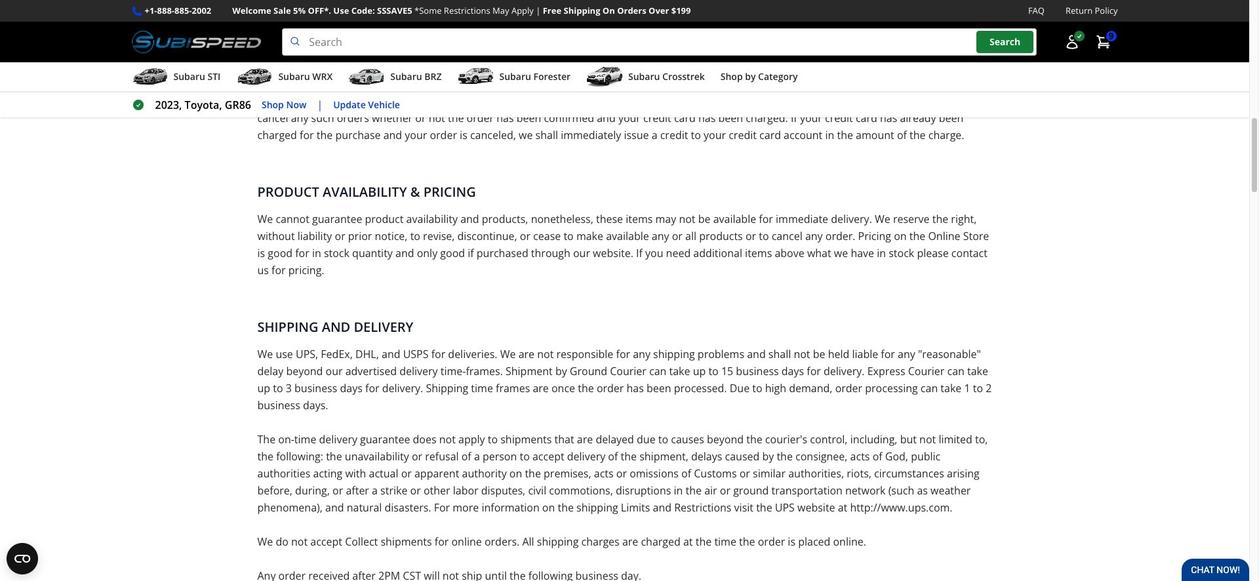 Task type: locate. For each thing, give the bounding box(es) containing it.
button image
[[1064, 34, 1080, 50]]

search input field
[[282, 28, 1037, 56]]



Task type: vqa. For each thing, say whether or not it's contained in the screenshot.
a subaru BRZ Thumbnail Image
yes



Task type: describe. For each thing, give the bounding box(es) containing it.
a subaru sti thumbnail image image
[[132, 67, 168, 87]]

a subaru forester thumbnail image image
[[458, 67, 494, 87]]

a subaru crosstrek thumbnail image image
[[587, 67, 623, 87]]

open widget image
[[7, 543, 38, 575]]

a subaru wrx thumbnail image image
[[236, 67, 273, 87]]

a subaru brz thumbnail image image
[[349, 67, 385, 87]]

subispeed logo image
[[132, 28, 261, 56]]



